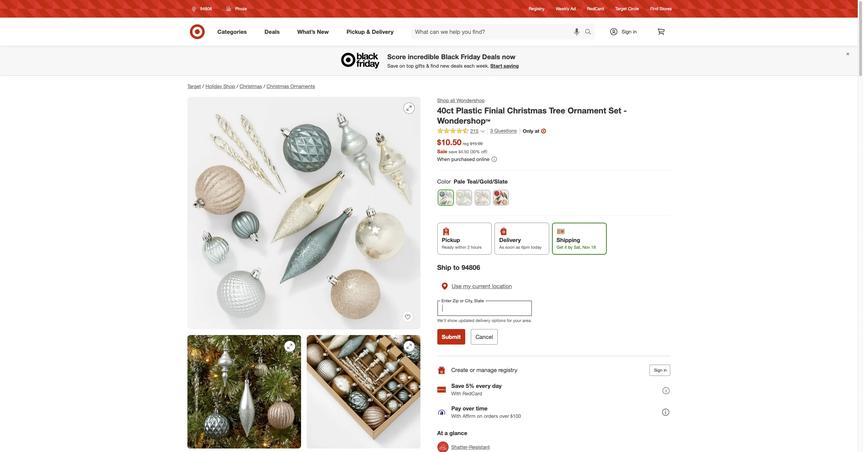 Task type: vqa. For each thing, say whether or not it's contained in the screenshot.
Travel
no



Task type: locate. For each thing, give the bounding box(es) containing it.
shop all wondershop 40ct plastic finial christmas tree ornament set - wondershop™
[[437, 97, 627, 126]]

incredible
[[408, 53, 439, 61]]

options
[[492, 318, 506, 324]]

pinole button
[[222, 2, 252, 15]]

only at
[[523, 128, 540, 134]]

deals left what's
[[265, 28, 280, 35]]

2 with from the top
[[452, 414, 461, 420]]

0 horizontal spatial in
[[633, 29, 637, 35]]

0 horizontal spatial sign
[[622, 29, 632, 35]]

/ right target link
[[202, 83, 204, 89]]

christmas left ornaments
[[267, 83, 289, 89]]

1 vertical spatial target
[[187, 83, 201, 89]]

pickup ready within 2 hours
[[442, 237, 482, 250]]

target left "holiday"
[[187, 83, 201, 89]]

4.50
[[461, 149, 469, 155]]

30
[[471, 149, 476, 155]]

1 horizontal spatial sign in
[[654, 368, 667, 373]]

on
[[400, 63, 405, 69], [477, 414, 483, 420]]

0 vertical spatial sign
[[622, 29, 632, 35]]

delivery up soon
[[499, 237, 521, 244]]

save down score
[[387, 63, 398, 69]]

What can we help you find? suggestions appear below search field
[[411, 24, 587, 40]]

within
[[455, 245, 466, 250]]

-
[[624, 106, 627, 115]]

ship
[[437, 264, 452, 272]]

0 vertical spatial target
[[615, 6, 627, 11]]

redcard right ad
[[587, 6, 604, 11]]

questions
[[495, 128, 517, 134]]

1 vertical spatial with
[[452, 414, 461, 420]]

save left 5% on the right bottom
[[452, 383, 465, 390]]

1 horizontal spatial target
[[615, 6, 627, 11]]

at
[[535, 128, 540, 134]]

/ right the christmas link
[[264, 83, 265, 89]]

0 horizontal spatial pickup
[[347, 28, 365, 35]]

redcard down 5% on the right bottom
[[463, 391, 483, 397]]

when
[[437, 156, 450, 162]]

1 vertical spatial deals
[[482, 53, 500, 61]]

shop left all
[[437, 97, 449, 103]]

40ct
[[437, 106, 454, 115]]

categories
[[217, 28, 247, 35]]

ornament
[[568, 106, 607, 115]]

over left $100
[[500, 414, 509, 420]]

red/green/gold image
[[494, 191, 508, 205]]

0 horizontal spatial target
[[187, 83, 201, 89]]

1 vertical spatial pickup
[[442, 237, 460, 244]]

0 horizontal spatial save
[[387, 63, 398, 69]]

target link
[[187, 83, 201, 89]]

1 horizontal spatial on
[[477, 414, 483, 420]]

94806 right to
[[462, 264, 480, 272]]

location
[[492, 283, 512, 290]]

pinole
[[235, 6, 247, 11]]

holiday
[[205, 83, 222, 89]]

None text field
[[437, 301, 532, 317]]

show
[[448, 318, 458, 324]]

0 vertical spatial with
[[452, 391, 461, 397]]

on down the 'time'
[[477, 414, 483, 420]]

circle
[[628, 6, 639, 11]]

40ct plastic finial christmas tree ornament set - wondershop™, 1 of 7 image
[[187, 97, 421, 330]]

0 horizontal spatial sign in
[[622, 29, 637, 35]]

at a glance
[[437, 430, 468, 437]]

0 vertical spatial delivery
[[372, 28, 394, 35]]

0 vertical spatial on
[[400, 63, 405, 69]]

/ left the christmas link
[[237, 83, 238, 89]]

every
[[476, 383, 491, 390]]

2 horizontal spatial christmas
[[507, 106, 547, 115]]

on inside score incredible black friday deals now save on top gifts & find new deals each week. start saving
[[400, 63, 405, 69]]

$15.00
[[470, 141, 483, 147]]

1 vertical spatial on
[[477, 414, 483, 420]]

all
[[451, 97, 455, 103]]

0 horizontal spatial redcard
[[463, 391, 483, 397]]

at
[[437, 430, 443, 437]]

redcard inside save 5% every day with redcard
[[463, 391, 483, 397]]

/
[[202, 83, 204, 89], [237, 83, 238, 89], [264, 83, 265, 89]]

save
[[387, 63, 398, 69], [452, 383, 465, 390]]

0 horizontal spatial /
[[202, 83, 204, 89]]

now
[[502, 53, 516, 61]]

1 vertical spatial in
[[664, 368, 667, 373]]

wondershop™
[[437, 116, 491, 126]]

or
[[470, 367, 475, 374]]

1 vertical spatial delivery
[[499, 237, 521, 244]]

%
[[476, 149, 480, 155]]

over up affirm
[[463, 406, 475, 413]]

manage
[[477, 367, 497, 374]]

1 vertical spatial sign in
[[654, 368, 667, 373]]

1 horizontal spatial &
[[426, 63, 429, 69]]

use my current location
[[452, 283, 512, 290]]

2 / from the left
[[237, 83, 238, 89]]

1 horizontal spatial deals
[[482, 53, 500, 61]]

94806 button
[[187, 2, 219, 15]]

pickup for ready
[[442, 237, 460, 244]]

0 vertical spatial sign in
[[622, 29, 637, 35]]

we'll
[[437, 318, 446, 324]]

40ct plastic finial christmas tree ornament set - wondershop™, 2 of 7 image
[[187, 336, 301, 449]]

my
[[464, 283, 471, 290]]

1 horizontal spatial pickup
[[442, 237, 460, 244]]

shop right "holiday"
[[223, 83, 235, 89]]

ornaments
[[290, 83, 315, 89]]

candy champagne image
[[457, 191, 472, 205]]

deals
[[451, 63, 463, 69]]

as
[[499, 245, 504, 250]]

0 vertical spatial save
[[387, 63, 398, 69]]

nov
[[583, 245, 590, 250]]

0 horizontal spatial delivery
[[372, 28, 394, 35]]

2 horizontal spatial /
[[264, 83, 265, 89]]

1 horizontal spatial shop
[[437, 97, 449, 103]]

only
[[523, 128, 534, 134]]

with inside pay over time with affirm on orders over $100
[[452, 414, 461, 420]]

deals up start
[[482, 53, 500, 61]]

christmas
[[240, 83, 262, 89], [267, 83, 289, 89], [507, 106, 547, 115]]

delivery up score
[[372, 28, 394, 35]]

1 horizontal spatial save
[[452, 383, 465, 390]]

0 vertical spatial 94806
[[200, 6, 212, 11]]

94806 left pinole dropdown button
[[200, 6, 212, 11]]

0 vertical spatial deals
[[265, 28, 280, 35]]

1 vertical spatial shop
[[437, 97, 449, 103]]

in
[[633, 29, 637, 35], [664, 368, 667, 373]]

black
[[441, 53, 459, 61]]

1 vertical spatial save
[[452, 383, 465, 390]]

shop inside shop all wondershop 40ct plastic finial christmas tree ornament set - wondershop™
[[437, 97, 449, 103]]

with down pay
[[452, 414, 461, 420]]

start
[[491, 63, 502, 69]]

0 vertical spatial redcard
[[587, 6, 604, 11]]

in inside button
[[664, 368, 667, 373]]

&
[[366, 28, 370, 35], [426, 63, 429, 69]]

on left 'top'
[[400, 63, 405, 69]]

find stores link
[[650, 6, 672, 12]]

with up pay
[[452, 391, 461, 397]]

1 horizontal spatial /
[[237, 83, 238, 89]]

1 vertical spatial &
[[426, 63, 429, 69]]

$10.50 reg $15.00 sale save $ 4.50 ( 30 % off )
[[437, 137, 488, 155]]

weekly ad
[[556, 6, 576, 11]]

6pm
[[522, 245, 530, 250]]

0 horizontal spatial shop
[[223, 83, 235, 89]]

target
[[615, 6, 627, 11], [187, 83, 201, 89]]

holiday shop link
[[205, 83, 235, 89]]

0 horizontal spatial 94806
[[200, 6, 212, 11]]

saving
[[504, 63, 519, 69]]

3
[[491, 128, 493, 134]]

color pale teal/gold/slate
[[437, 178, 508, 185]]

christmas right holiday shop link
[[240, 83, 262, 89]]

1 with from the top
[[452, 391, 461, 397]]

friday
[[461, 53, 480, 61]]

0 vertical spatial shop
[[223, 83, 235, 89]]

create or manage registry
[[452, 367, 518, 374]]

hours
[[471, 245, 482, 250]]

pickup inside pickup ready within 2 hours
[[442, 237, 460, 244]]

pickup right "new"
[[347, 28, 365, 35]]

1 vertical spatial 94806
[[462, 264, 480, 272]]

1 horizontal spatial delivery
[[499, 237, 521, 244]]

save inside save 5% every day with redcard
[[452, 383, 465, 390]]

glance
[[450, 430, 468, 437]]

1 horizontal spatial in
[[664, 368, 667, 373]]

1 vertical spatial sign
[[654, 368, 663, 373]]

shop
[[223, 83, 235, 89], [437, 97, 449, 103]]

submit
[[442, 334, 461, 341]]

3 / from the left
[[264, 83, 265, 89]]

what's new link
[[291, 24, 338, 40]]

resistant
[[470, 445, 490, 451]]

0 vertical spatial pickup
[[347, 28, 365, 35]]

sign
[[622, 29, 632, 35], [654, 368, 663, 373]]

sign in
[[622, 29, 637, 35], [654, 368, 667, 373]]

0 vertical spatial &
[[366, 28, 370, 35]]

1 horizontal spatial sign
[[654, 368, 663, 373]]

with
[[452, 391, 461, 397], [452, 414, 461, 420]]

0 horizontal spatial christmas
[[240, 83, 262, 89]]

0 horizontal spatial on
[[400, 63, 405, 69]]

0 vertical spatial over
[[463, 406, 475, 413]]

40ct plastic finial christmas tree ornament set - wondershop™, 3 of 7 image
[[307, 336, 421, 449]]

by
[[568, 245, 573, 250]]

today
[[531, 245, 542, 250]]

target left circle
[[615, 6, 627, 11]]

sign in inside button
[[654, 368, 667, 373]]

target circle
[[615, 6, 639, 11]]

sale
[[437, 149, 448, 155]]

as
[[516, 245, 520, 250]]

1 horizontal spatial redcard
[[587, 6, 604, 11]]

a
[[445, 430, 448, 437]]

1 vertical spatial over
[[500, 414, 509, 420]]

1 vertical spatial redcard
[[463, 391, 483, 397]]

christmas up only
[[507, 106, 547, 115]]

pickup up ready
[[442, 237, 460, 244]]

target circle link
[[615, 6, 639, 12]]

finial
[[485, 106, 505, 115]]



Task type: describe. For each thing, give the bounding box(es) containing it.
ship to 94806
[[437, 264, 480, 272]]

create
[[452, 367, 468, 374]]

$
[[459, 149, 461, 155]]

image gallery element
[[187, 97, 421, 453]]

day
[[492, 383, 502, 390]]

sat,
[[574, 245, 582, 250]]

cancel button
[[471, 330, 498, 345]]

submit button
[[437, 330, 466, 345]]

stores
[[660, 6, 672, 11]]

on inside pay over time with affirm on orders over $100
[[477, 414, 483, 420]]

plastic
[[456, 106, 482, 115]]

to
[[453, 264, 460, 272]]

1 horizontal spatial 94806
[[462, 264, 480, 272]]

categories link
[[211, 24, 256, 40]]

)
[[486, 149, 488, 155]]

gifts
[[415, 63, 425, 69]]

target for target / holiday shop / christmas / christmas ornaments
[[187, 83, 201, 89]]

registry
[[529, 6, 545, 11]]

0 horizontal spatial &
[[366, 28, 370, 35]]

when purchased online
[[437, 156, 490, 162]]

off
[[481, 149, 486, 155]]

pink/champagne image
[[475, 191, 490, 205]]

215 link
[[437, 127, 486, 136]]

what's
[[297, 28, 315, 35]]

your
[[513, 318, 522, 324]]

new
[[317, 28, 329, 35]]

find stores
[[650, 6, 672, 11]]

save 5% every day with redcard
[[452, 383, 502, 397]]

ready
[[442, 245, 454, 250]]

color
[[437, 178, 451, 185]]

pickup for &
[[347, 28, 365, 35]]

use my current location link
[[437, 278, 532, 295]]

$100
[[511, 414, 521, 420]]

shatter-
[[452, 445, 470, 451]]

save
[[449, 149, 458, 155]]

shatter-resistant button
[[437, 440, 490, 453]]

teal/gold/slate
[[467, 178, 508, 185]]

orders
[[484, 414, 498, 420]]

0 horizontal spatial over
[[463, 406, 475, 413]]

pale
[[454, 178, 466, 185]]

1 / from the left
[[202, 83, 204, 89]]

with inside save 5% every day with redcard
[[452, 391, 461, 397]]

pickup & delivery
[[347, 28, 394, 35]]

christmas inside shop all wondershop 40ct plastic finial christmas tree ornament set - wondershop™
[[507, 106, 547, 115]]

get
[[557, 245, 564, 250]]

cancel
[[476, 334, 493, 341]]

& inside score incredible black friday deals now save on top gifts & find new deals each week. start saving
[[426, 63, 429, 69]]

delivery inside "delivery as soon as 6pm today"
[[499, 237, 521, 244]]

sign in button
[[650, 365, 670, 377]]

pale teal/gold/slate image
[[439, 191, 453, 205]]

0 horizontal spatial deals
[[265, 28, 280, 35]]

new
[[440, 63, 449, 69]]

find
[[650, 6, 659, 11]]

reg
[[463, 141, 469, 147]]

shipping
[[557, 237, 580, 244]]

weekly ad link
[[556, 6, 576, 12]]

3 questions link
[[487, 127, 517, 135]]

time
[[476, 406, 488, 413]]

score
[[387, 53, 406, 61]]

1 horizontal spatial over
[[500, 414, 509, 420]]

soon
[[506, 245, 515, 250]]

save inside score incredible black friday deals now save on top gifts & find new deals each week. start saving
[[387, 63, 398, 69]]

registry link
[[529, 6, 545, 12]]

target / holiday shop / christmas / christmas ornaments
[[187, 83, 315, 89]]

for
[[507, 318, 512, 324]]

sign in link
[[604, 24, 648, 40]]

215
[[471, 128, 479, 134]]

updated
[[459, 318, 475, 324]]

0 vertical spatial in
[[633, 29, 637, 35]]

top
[[407, 63, 414, 69]]

it
[[565, 245, 567, 250]]

wondershop
[[457, 97, 485, 103]]

deals link
[[259, 24, 289, 40]]

shipping get it by sat, nov 18
[[557, 237, 596, 250]]

registry
[[499, 367, 518, 374]]

weekly
[[556, 6, 569, 11]]

2
[[468, 245, 470, 250]]

we'll show updated delivery options for your area.
[[437, 318, 532, 324]]

sign inside button
[[654, 368, 663, 373]]

delivery as soon as 6pm today
[[499, 237, 542, 250]]

ad
[[571, 6, 576, 11]]

pickup & delivery link
[[341, 24, 403, 40]]

1 horizontal spatial christmas
[[267, 83, 289, 89]]

deals inside score incredible black friday deals now save on top gifts & find new deals each week. start saving
[[482, 53, 500, 61]]

pay over time with affirm on orders over $100
[[452, 406, 521, 420]]

online
[[477, 156, 490, 162]]

target for target circle
[[615, 6, 627, 11]]

94806 inside dropdown button
[[200, 6, 212, 11]]

current
[[473, 283, 491, 290]]



